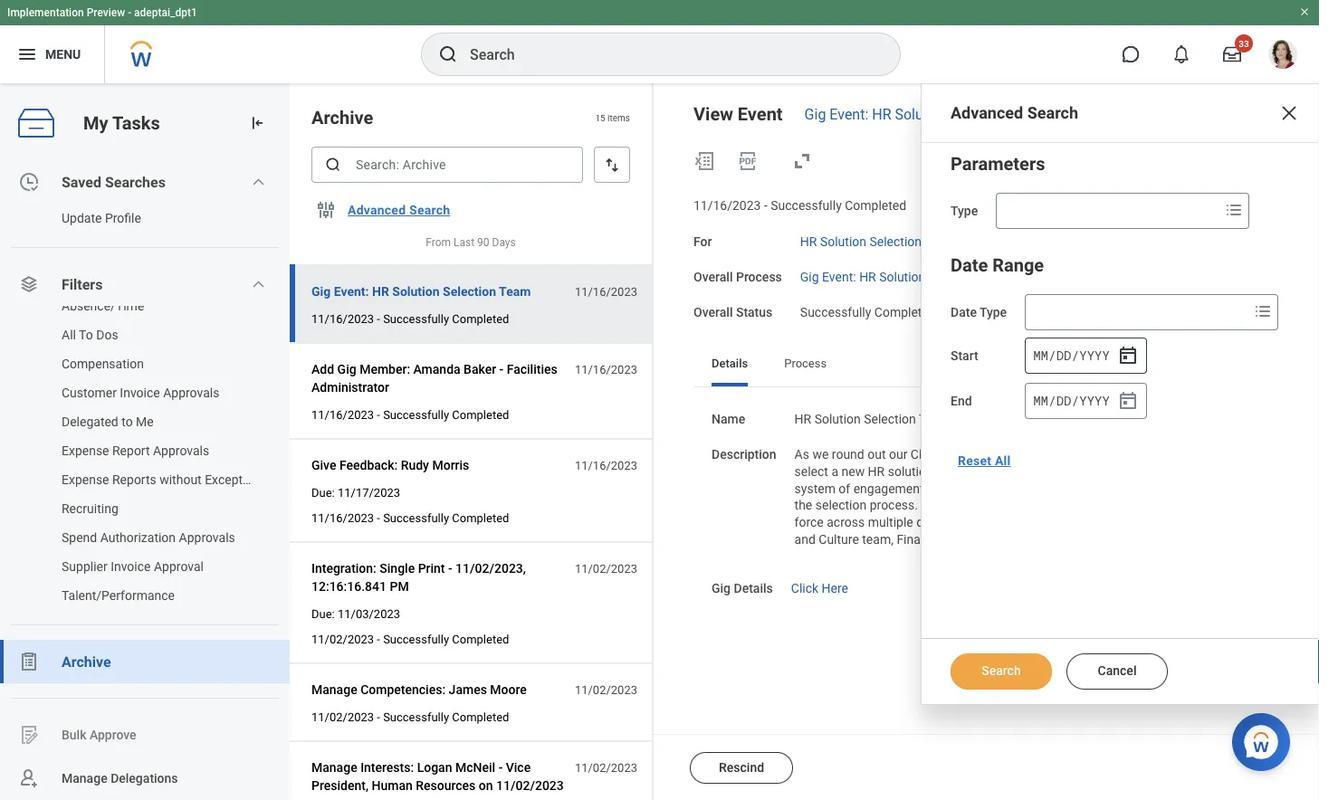 Task type: vqa. For each thing, say whether or not it's contained in the screenshot.
banner
no



Task type: describe. For each thing, give the bounding box(es) containing it.
all to dos
[[62, 327, 118, 342]]

human
[[372, 779, 413, 794]]

Type field
[[997, 195, 1220, 227]]

due: for integration: single print - 11/02/2023, 12:16:16.841 pm
[[312, 607, 335, 621]]

gig event: hr solution selection team inside button
[[312, 284, 531, 299]]

expense report approvals
[[62, 443, 209, 458]]

new
[[842, 464, 865, 479]]

approvals for customer invoice approvals
[[163, 385, 220, 400]]

payroll
[[979, 532, 1017, 547]]

feedback:
[[340, 458, 398, 473]]

notifications large image
[[1173, 45, 1191, 63]]

view
[[694, 103, 734, 125]]

talent/performance button
[[0, 582, 272, 611]]

selection up overall status element on the right top of the page
[[870, 234, 922, 249]]

round
[[832, 447, 865, 462]]

mm / dd / yyyy for end
[[1034, 393, 1111, 410]]

overall for overall status
[[694, 305, 733, 320]]

mm for end
[[1034, 393, 1049, 410]]

from last 90 days
[[426, 236, 516, 249]]

bulk approve
[[62, 728, 136, 743]]

moore
[[490, 683, 527, 698]]

gig up fullscreen 'image'
[[805, 106, 826, 123]]

both
[[1081, 464, 1106, 479]]

manage for manage delegations
[[62, 771, 107, 786]]

all to dos button
[[0, 321, 272, 350]]

compensation
[[62, 356, 144, 371]]

date type
[[951, 305, 1007, 320]]

expense for expense report approvals
[[62, 443, 109, 458]]

profile
[[105, 211, 141, 226]]

advanced inside button
[[348, 203, 406, 218]]

for
[[694, 234, 712, 249]]

0 horizontal spatial we
[[813, 447, 829, 462]]

gig left click
[[712, 581, 731, 596]]

hr inside button
[[372, 284, 389, 299]]

integration: single print - 11/02/2023, 12:16:16.841 pm
[[312, 561, 526, 594]]

archive inside item list element
[[312, 107, 373, 128]]

completed down james
[[452, 711, 509, 724]]

search button
[[951, 654, 1053, 690]]

calendar image
[[1118, 345, 1140, 367]]

morris
[[432, 458, 470, 473]]

integration: single print - 11/02/2023, 12:16:16.841 pm button
[[312, 558, 565, 598]]

profile logan mcneil element
[[1258, 34, 1309, 74]]

2 vertical spatial search
[[982, 664, 1022, 679]]

member:
[[360, 362, 410, 377]]

overall process
[[694, 270, 783, 284]]

selection inside name element
[[864, 412, 917, 427]]

disciplines,
[[917, 515, 979, 530]]

to down solution
[[997, 481, 1008, 496]]

search image inside "implementation preview -   adeptai_dpt1" banner
[[438, 43, 459, 65]]

from
[[426, 236, 451, 249]]

now
[[1178, 447, 1201, 462]]

my tasks element
[[0, 83, 290, 801]]

- inside add gig member: amanda baker - facilities administrator
[[500, 362, 504, 377]]

inbox large image
[[1224, 45, 1242, 63]]

single
[[380, 561, 415, 576]]

0 vertical spatial people
[[1055, 481, 1093, 496]]

cancel
[[1098, 664, 1137, 679]]

it,
[[1055, 532, 1067, 547]]

prompts image
[[1224, 199, 1246, 221]]

parameters button
[[951, 153, 1046, 174]]

are
[[1157, 447, 1174, 462]]

1 a from the left
[[832, 464, 839, 479]]

event: for view event
[[830, 106, 869, 123]]

1 horizontal spatial system
[[1119, 464, 1160, 479]]

approvals for spend authorization approvals
[[179, 530, 235, 545]]

manage competencies: james moore button
[[312, 679, 534, 701]]

solution inside button
[[393, 284, 440, 299]]

saved searches button
[[0, 160, 290, 204]]

recruiting button
[[0, 495, 272, 524]]

to inside button
[[122, 414, 133, 429]]

approvals for expense report approvals
[[153, 443, 209, 458]]

give feedback: rudy morris button
[[312, 455, 477, 477]]

completed up james
[[452, 633, 509, 646]]

3 team, from the left
[[1021, 532, 1052, 547]]

perspective image
[[18, 274, 40, 295]]

update profile button
[[0, 204, 272, 233]]

include
[[1012, 481, 1052, 496]]

spend authorization approvals
[[62, 530, 235, 545]]

solution inside name element
[[815, 412, 861, 427]]

recruiting
[[62, 501, 118, 516]]

preview
[[87, 6, 125, 19]]

yyyy for start
[[1080, 348, 1111, 364]]

here
[[822, 581, 849, 596]]

expense reports without exceptions
[[62, 472, 267, 487]]

overall for overall process
[[694, 270, 733, 284]]

parameters group
[[951, 149, 1290, 229]]

mcneil
[[456, 761, 496, 775]]

gig inside button
[[312, 284, 331, 299]]

meet
[[1051, 498, 1079, 513]]

searches
[[105, 173, 166, 191]]

user plus image
[[18, 768, 40, 790]]

2 horizontal spatial we
[[1137, 447, 1154, 462]]

implementation
[[7, 6, 84, 19]]

delegated to me
[[62, 414, 154, 429]]

2 horizontal spatial across
[[1096, 481, 1134, 496]]

12:16:16.841
[[312, 579, 387, 594]]

clock check image
[[18, 171, 40, 193]]

close environment banner image
[[1300, 6, 1311, 17]]

gig event: hr solution selection team for overall process
[[801, 270, 1016, 284]]

successfully down gig event: hr solution selection team button
[[383, 312, 449, 326]]

fullscreen image
[[792, 150, 813, 172]]

completed up baker
[[452, 312, 509, 326]]

manage delegations
[[62, 771, 178, 786]]

advanced search inside advanced search dialog
[[951, 104, 1079, 123]]

all inside button
[[995, 454, 1011, 469]]

chevron down image for filters
[[251, 277, 266, 292]]

reset
[[958, 454, 992, 469]]

gig up overall status element on the right top of the page
[[801, 270, 819, 284]]

successfully down manage competencies: james moore
[[383, 711, 449, 724]]

name element
[[795, 401, 951, 428]]

people
[[1202, 515, 1240, 530]]

2 the from the left
[[1083, 498, 1100, 513]]

search inside item list element
[[409, 203, 450, 218]]

administrator
[[312, 380, 389, 395]]

successfully down fullscreen 'image'
[[771, 198, 842, 213]]

- down the 11/17/2023
[[377, 511, 380, 525]]

end
[[951, 394, 973, 409]]

expense report approvals button
[[0, 437, 272, 466]]

11/03/2023
[[338, 607, 400, 621]]

record
[[1178, 464, 1214, 479]]

add gig member: amanda baker - facilities administrator
[[312, 362, 558, 395]]

11/16/2023 - successfully completed down the 11/17/2023
[[312, 511, 509, 525]]

type inside date range group
[[980, 305, 1007, 320]]

spend
[[62, 530, 97, 545]]

1 the from the left
[[795, 498, 813, 513]]

0 horizontal spatial process
[[736, 270, 783, 284]]

be
[[1064, 464, 1078, 479]]

click here link
[[792, 577, 849, 596]]

11/16/2023 - successfully completed down add gig member: amanda baker - facilities administrator
[[312, 408, 509, 422]]

clipboard image
[[18, 651, 40, 673]]

delegated to me button
[[0, 408, 272, 437]]

type inside 'parameters' group
[[951, 204, 978, 219]]

2 horizontal spatial and
[[1217, 464, 1239, 479]]

successfully down rudy
[[383, 511, 449, 525]]

spend authorization approvals button
[[0, 524, 272, 553]]

customer invoice approvals
[[62, 385, 220, 400]]

0 vertical spatial search
[[1028, 104, 1079, 123]]

strategy
[[972, 447, 1018, 462]]

approve
[[90, 728, 136, 743]]

gig event: hr solution selection team for view event
[[805, 106, 1051, 123]]

rudy
[[401, 458, 429, 473]]

rename image
[[18, 725, 40, 746]]

- up overall process
[[764, 198, 768, 213]]

saved
[[62, 173, 101, 191]]

1 selection from the left
[[816, 498, 867, 513]]

expense reports without exceptions button
[[0, 466, 272, 495]]

advanced inside dialog
[[951, 104, 1024, 123]]

my
[[83, 112, 108, 134]]

integration:
[[312, 561, 377, 576]]

all inside 'button'
[[62, 327, 76, 342]]

to right looking
[[1249, 447, 1260, 462]]

items
[[608, 112, 630, 123]]

amanda
[[414, 362, 461, 377]]

1 vertical spatial our
[[922, 498, 942, 513]]

list containing absence/time
[[0, 292, 290, 611]]

entire
[[1177, 498, 1209, 513]]

approval
[[154, 559, 204, 574]]

james
[[449, 683, 487, 698]]

15 items
[[595, 112, 630, 123]]

force
[[795, 498, 1243, 530]]

add gig member: amanda baker - facilities administrator button
[[312, 359, 565, 399]]

click here
[[792, 581, 849, 596]]

culture
[[819, 532, 860, 547]]



Task type: locate. For each thing, give the bounding box(es) containing it.
event: for overall process
[[823, 270, 857, 284]]

1 horizontal spatial we
[[947, 481, 963, 496]]

supplier
[[62, 559, 108, 574]]

to left me
[[122, 414, 133, 429]]

list
[[0, 160, 290, 801], [0, 292, 290, 611]]

yyyy inside start group
[[1080, 348, 1111, 364]]

1 vertical spatial invoice
[[111, 559, 151, 574]]

yyyy
[[1080, 348, 1111, 364], [1080, 393, 1111, 410]]

0 horizontal spatial people
[[1055, 481, 1093, 496]]

gig up administrator
[[338, 362, 357, 377]]

/
[[1049, 348, 1057, 364], [1072, 348, 1080, 364], [1049, 393, 1057, 410], [1072, 393, 1080, 410]]

last
[[454, 236, 475, 249]]

manage interests: logan mcneil - vice president, human resources on 11/02/2023 button
[[312, 757, 565, 797]]

1 vertical spatial chevron down image
[[251, 277, 266, 292]]

completed up hr solution selection team link
[[845, 198, 907, 213]]

chevron down image for saved searches
[[251, 175, 266, 189]]

manage interests: logan mcneil - vice president, human resources on 11/02/2023
[[312, 761, 564, 794]]

implementation preview -   adeptai_dpt1
[[7, 6, 197, 19]]

we
[[813, 447, 829, 462], [1137, 447, 1154, 462], [947, 481, 963, 496]]

1 overall from the top
[[694, 270, 733, 284]]

2 vertical spatial approvals
[[179, 530, 235, 545]]

add
[[312, 362, 334, 377]]

0 vertical spatial date
[[951, 255, 989, 276]]

1 vertical spatial date
[[951, 305, 977, 320]]

manage inside manage delegations link
[[62, 771, 107, 786]]

2 horizontal spatial search
[[1028, 104, 1079, 123]]

cancel button
[[1067, 654, 1169, 690]]

due: down the 12:16:16.841
[[312, 607, 335, 621]]

1 vertical spatial system
[[795, 481, 836, 496]]

details inside tab list
[[712, 356, 748, 370]]

0 vertical spatial search image
[[438, 43, 459, 65]]

the
[[795, 498, 813, 513], [1083, 498, 1100, 513]]

prompts image
[[1253, 301, 1275, 322]]

selection up "out"
[[864, 412, 917, 427]]

ideal
[[963, 464, 990, 479]]

0 horizontal spatial type
[[951, 204, 978, 219]]

0 horizontal spatial archive
[[62, 654, 111, 671]]

1 vertical spatial advanced search
[[348, 203, 450, 218]]

0 vertical spatial process
[[736, 270, 783, 284]]

give feedback: rudy morris
[[312, 458, 470, 473]]

0 vertical spatial hr solution selection team
[[801, 234, 957, 249]]

completed up 11/02/2023,
[[452, 511, 509, 525]]

want
[[966, 481, 994, 496]]

0 vertical spatial mm / dd / yyyy
[[1034, 348, 1111, 364]]

0 horizontal spatial search image
[[324, 156, 342, 174]]

vice
[[506, 761, 531, 775]]

1 vertical spatial overall
[[694, 305, 733, 320]]

2 team, from the left
[[945, 532, 976, 547]]

hr solution selection team for name element
[[795, 412, 951, 427]]

1 vertical spatial search
[[409, 203, 450, 218]]

gig
[[805, 106, 826, 123], [801, 270, 819, 284], [312, 284, 331, 299], [338, 362, 357, 377], [712, 581, 731, 596]]

mm / dd / yyyy inside start group
[[1034, 348, 1111, 364]]

work
[[1212, 498, 1243, 513]]

solution
[[993, 464, 1039, 479]]

people up leadership
[[1114, 515, 1151, 530]]

mm / dd / yyyy inside end "group"
[[1034, 393, 1111, 410]]

expense down delegated
[[62, 443, 109, 458]]

the down select
[[795, 498, 813, 513]]

hr solution selection team
[[801, 234, 957, 249], [795, 412, 951, 427]]

chevron down image inside the saved searches dropdown button
[[251, 175, 266, 189]]

search image
[[438, 43, 459, 65], [324, 156, 342, 174]]

1 vertical spatial advanced
[[348, 203, 406, 218]]

facilities
[[507, 362, 558, 377]]

1 horizontal spatial the
[[1083, 498, 1100, 513]]

tasks
[[112, 112, 160, 134]]

successfully inside overall status element
[[801, 305, 872, 320]]

invoice for supplier
[[111, 559, 151, 574]]

looking
[[1204, 447, 1246, 462]]

across up will
[[1021, 447, 1059, 462]]

dd up end "group"
[[1057, 348, 1072, 364]]

team, left 'it,'
[[1021, 532, 1052, 547]]

advanced search
[[951, 104, 1079, 123], [348, 203, 450, 218]]

we right as
[[813, 447, 829, 462]]

1 vertical spatial hr solution selection team
[[795, 412, 951, 427]]

hr inside name element
[[795, 412, 812, 427]]

gig event: hr solution selection team link for event
[[805, 106, 1051, 123]]

manage inside manage competencies: james moore button
[[312, 683, 357, 698]]

mm for start
[[1034, 348, 1049, 364]]

- inside integration: single print - 11/02/2023, 12:16:16.841 pm
[[448, 561, 453, 576]]

our down first
[[940, 464, 960, 479]]

date for date type
[[951, 305, 977, 320]]

2 vertical spatial of
[[1141, 498, 1152, 513]]

advanced right configure image
[[348, 203, 406, 218]]

overall down for
[[694, 270, 733, 284]]

gig event: hr solution selection team up parameters button
[[805, 106, 1051, 123]]

successfully completed
[[801, 305, 936, 320]]

we right so
[[947, 481, 963, 496]]

0 horizontal spatial advanced search
[[348, 203, 450, 218]]

2 horizontal spatial of
[[1163, 464, 1175, 479]]

0 vertical spatial overall
[[694, 270, 733, 284]]

0 vertical spatial expense
[[62, 443, 109, 458]]

2 vertical spatial across
[[827, 515, 865, 530]]

1 dd from the top
[[1057, 348, 1072, 364]]

without
[[160, 472, 202, 487]]

due:
[[312, 486, 335, 500], [312, 607, 335, 621]]

0 vertical spatial advanced search
[[951, 104, 1079, 123]]

1 expense from the top
[[62, 443, 109, 458]]

date for date range
[[951, 255, 989, 276]]

2 list from the top
[[0, 292, 290, 611]]

0 vertical spatial all
[[62, 327, 76, 342]]

1 needs from the left
[[999, 498, 1033, 513]]

1 vertical spatial details
[[734, 581, 773, 596]]

0 vertical spatial across
[[1021, 447, 1059, 462]]

1 mm / dd / yyyy from the top
[[1034, 348, 1111, 364]]

successfully
[[771, 198, 842, 213], [801, 305, 872, 320], [383, 312, 449, 326], [383, 408, 449, 422], [383, 511, 449, 525], [383, 633, 449, 646], [383, 711, 449, 724]]

2 yyyy from the top
[[1080, 393, 1111, 410]]

0 vertical spatial mm
[[1034, 348, 1049, 364]]

event: right the event
[[830, 106, 869, 123]]

- right 'print'
[[448, 561, 453, 576]]

mm inside start group
[[1034, 348, 1049, 364]]

2 overall from the top
[[694, 305, 733, 320]]

search
[[1028, 104, 1079, 123], [409, 203, 450, 218], [982, 664, 1022, 679]]

across down both
[[1096, 481, 1134, 496]]

1 vertical spatial people
[[1114, 515, 1151, 530]]

tab list
[[694, 343, 1284, 387]]

process up status at the right top of page
[[736, 270, 783, 284]]

team inside hr solution selection team link
[[925, 234, 957, 249]]

- inside banner
[[128, 6, 131, 19]]

2 horizontal spatial a
[[1242, 464, 1249, 479]]

1 vertical spatial approvals
[[153, 443, 209, 458]]

to
[[79, 327, 93, 342]]

invoice down spend authorization approvals button
[[111, 559, 151, 574]]

all left the "to"
[[62, 327, 76, 342]]

event: inside button
[[334, 284, 369, 299]]

president,
[[312, 779, 369, 794]]

- inside manage interests: logan mcneil - vice president, human resources on 11/02/2023
[[499, 761, 503, 775]]

completed
[[845, 198, 907, 213], [875, 305, 936, 320], [452, 312, 509, 326], [452, 408, 509, 422], [452, 511, 509, 525], [452, 633, 509, 646], [452, 711, 509, 724]]

expense inside button
[[62, 472, 109, 487]]

gig event: hr solution selection team down hr solution selection team link
[[801, 270, 1016, 284]]

approvals
[[163, 385, 220, 400], [153, 443, 209, 458], [179, 530, 235, 545]]

0 vertical spatial chevron down image
[[251, 175, 266, 189]]

Date Type field
[[1026, 296, 1249, 329]]

bulk
[[62, 728, 87, 743]]

all right reset
[[995, 454, 1011, 469]]

approvals inside button
[[153, 443, 209, 458]]

1 horizontal spatial type
[[980, 305, 1007, 320]]

advanced up parameters button
[[951, 104, 1024, 123]]

hr inside as we round out our cloud-first strategy across our systems, we are now looking to select a new hr solution. our ideal solution will be both a system of record and a system of engagement, so we want to include people across our organisation in the selection process. our selection needs to meet the needs of our entire work force across multiple disciplines, individual contributors, people leaders, people and culture team, finance team, payroll team, it, and our leadership teams.
[[868, 464, 885, 479]]

search image inside item list element
[[324, 156, 342, 174]]

dd down start group
[[1057, 393, 1072, 410]]

mm / dd / yyyy for start
[[1034, 348, 1111, 364]]

view printable version (pdf) image
[[737, 150, 759, 172]]

0 vertical spatial dd
[[1057, 348, 1072, 364]]

team up parameters button
[[1015, 106, 1051, 123]]

tab list containing details
[[694, 343, 1284, 387]]

1 horizontal spatial selection
[[945, 498, 996, 513]]

selection down want
[[945, 498, 996, 513]]

0 vertical spatial gig event: hr solution selection team link
[[805, 106, 1051, 123]]

system down select
[[795, 481, 836, 496]]

0 horizontal spatial across
[[827, 515, 865, 530]]

1 horizontal spatial search
[[982, 664, 1022, 679]]

gig details
[[712, 581, 773, 596]]

11/16/2023
[[694, 198, 761, 213], [575, 285, 638, 299], [312, 312, 374, 326], [575, 363, 638, 376], [312, 408, 374, 422], [575, 459, 638, 472], [312, 511, 374, 525]]

x image
[[1279, 102, 1301, 124]]

yyyy inside end "group"
[[1080, 393, 1111, 410]]

logan
[[417, 761, 452, 775]]

successfully down add gig member: amanda baker - facilities administrator
[[383, 408, 449, 422]]

system down are on the right bottom
[[1119, 464, 1160, 479]]

organisation
[[1159, 481, 1230, 496]]

in
[[1233, 481, 1243, 496]]

completed inside overall status element
[[875, 305, 936, 320]]

our down so
[[922, 498, 942, 513]]

list containing saved searches
[[0, 160, 290, 801]]

event: up "add"
[[334, 284, 369, 299]]

0 vertical spatial advanced
[[951, 104, 1024, 123]]

process inside tab list
[[785, 356, 827, 370]]

yyyy left calendar icon
[[1080, 348, 1111, 364]]

1 vertical spatial type
[[980, 305, 1007, 320]]

supplier invoice approval button
[[0, 553, 272, 582]]

0 horizontal spatial selection
[[816, 498, 867, 513]]

end group
[[1026, 383, 1148, 419]]

0 vertical spatial archive
[[312, 107, 373, 128]]

1 vertical spatial process
[[785, 356, 827, 370]]

a left new
[[832, 464, 839, 479]]

of down are on the right bottom
[[1163, 464, 1175, 479]]

date range group
[[951, 251, 1290, 421]]

needs up 'individual'
[[999, 498, 1033, 513]]

competencies:
[[361, 683, 446, 698]]

manage inside manage interests: logan mcneil - vice president, human resources on 11/02/2023
[[312, 761, 357, 775]]

selection up parameters button
[[952, 106, 1011, 123]]

due: down the give on the bottom of page
[[312, 486, 335, 500]]

1 horizontal spatial archive
[[312, 107, 373, 128]]

transformation import image
[[248, 114, 266, 132]]

manage for manage interests: logan mcneil - vice president, human resources on 11/02/2023
[[312, 761, 357, 775]]

1 chevron down image from the top
[[251, 175, 266, 189]]

parameters
[[951, 153, 1046, 174]]

my tasks
[[83, 112, 160, 134]]

2 horizontal spatial team,
[[1021, 532, 1052, 547]]

completed down baker
[[452, 408, 509, 422]]

1 vertical spatial all
[[995, 454, 1011, 469]]

system
[[1119, 464, 1160, 479], [795, 481, 836, 496]]

click
[[792, 581, 819, 596]]

selection inside button
[[443, 284, 496, 299]]

1 horizontal spatial needs
[[1104, 498, 1138, 513]]

across
[[1021, 447, 1059, 462], [1096, 481, 1134, 496], [827, 515, 865, 530]]

approvals up approval
[[179, 530, 235, 545]]

2 due: from the top
[[312, 607, 335, 621]]

0 vertical spatial type
[[951, 204, 978, 219]]

1 horizontal spatial people
[[1114, 515, 1151, 530]]

1 vertical spatial 11/02/2023 - successfully completed
[[312, 711, 509, 724]]

1 11/02/2023 - successfully completed from the top
[[312, 633, 509, 646]]

yyyy left calendar image
[[1080, 393, 1111, 410]]

and left culture at bottom right
[[795, 532, 816, 547]]

2 chevron down image from the top
[[251, 277, 266, 292]]

1 due: from the top
[[312, 486, 335, 500]]

team inside gig event: hr solution selection team button
[[499, 284, 531, 299]]

calendar image
[[1118, 390, 1140, 412]]

0 vertical spatial yyyy
[[1080, 348, 1111, 364]]

manage for manage competencies: james moore
[[312, 683, 357, 698]]

gig event: hr solution selection team
[[805, 106, 1051, 123], [801, 270, 1016, 284], [312, 284, 531, 299]]

dd for end
[[1057, 393, 1072, 410]]

0 vertical spatial due:
[[312, 486, 335, 500]]

reports
[[112, 472, 156, 487]]

team inside name element
[[919, 412, 951, 427]]

0 horizontal spatial the
[[795, 498, 813, 513]]

team up cloud-
[[919, 412, 951, 427]]

11/02/2023 inside manage interests: logan mcneil - vice president, human resources on 11/02/2023
[[496, 779, 564, 794]]

leadership
[[1116, 532, 1175, 547]]

advanced search inside advanced search button
[[348, 203, 450, 218]]

item list element
[[290, 83, 654, 801]]

0 horizontal spatial all
[[62, 327, 76, 342]]

approvals up without
[[153, 443, 209, 458]]

overall left status at the right top of page
[[694, 305, 733, 320]]

invoice for customer
[[120, 385, 160, 400]]

mm / dd / yyyy up end "group"
[[1034, 348, 1111, 364]]

overall status
[[694, 305, 773, 320]]

cloud-
[[911, 447, 947, 462]]

0 vertical spatial of
[[1163, 464, 1175, 479]]

successfully up manage competencies: james moore
[[383, 633, 449, 646]]

1 horizontal spatial advanced
[[951, 104, 1024, 123]]

- up member:
[[377, 312, 380, 326]]

approvals down compensation button
[[163, 385, 220, 400]]

2 11/02/2023 - successfully completed from the top
[[312, 711, 509, 724]]

supplier invoice approval
[[62, 559, 204, 574]]

chevron down image
[[251, 175, 266, 189], [251, 277, 266, 292]]

- down 11/03/2023
[[377, 633, 380, 646]]

invoice down compensation button
[[120, 385, 160, 400]]

of
[[1163, 464, 1175, 479], [839, 481, 851, 496], [1141, 498, 1152, 513]]

0 vertical spatial details
[[712, 356, 748, 370]]

2 mm from the top
[[1034, 393, 1049, 410]]

11/02/2023 - successfully completed down 11/03/2023
[[312, 633, 509, 646]]

hr solution selection team up overall status element on the right top of the page
[[801, 234, 957, 249]]

1 horizontal spatial team,
[[945, 532, 976, 547]]

0 vertical spatial 11/02/2023 - successfully completed
[[312, 633, 509, 646]]

details
[[712, 356, 748, 370], [734, 581, 773, 596]]

11/16/2023 - successfully completed down fullscreen 'image'
[[694, 198, 907, 213]]

expense for expense reports without exceptions
[[62, 472, 109, 487]]

0 vertical spatial system
[[1119, 464, 1160, 479]]

team up date range
[[925, 234, 957, 249]]

dd for start
[[1057, 348, 1072, 364]]

1 vertical spatial of
[[839, 481, 851, 496]]

finance
[[897, 532, 941, 547]]

1 list from the top
[[0, 160, 290, 801]]

selection up the date type
[[929, 270, 981, 284]]

overall status element
[[801, 294, 936, 321]]

manage competencies: james moore
[[312, 683, 527, 698]]

across up culture at bottom right
[[827, 515, 865, 530]]

0 horizontal spatial of
[[839, 481, 851, 496]]

mm inside end "group"
[[1034, 393, 1049, 410]]

team, down multiple
[[863, 532, 894, 547]]

2 date from the top
[[951, 305, 977, 320]]

- left vice
[[499, 761, 503, 775]]

1 yyyy from the top
[[1080, 348, 1111, 364]]

to down include
[[1036, 498, 1048, 513]]

and down looking
[[1217, 464, 1239, 479]]

mm down start group
[[1034, 393, 1049, 410]]

due: for give feedback: rudy morris
[[312, 486, 335, 500]]

1 team, from the left
[[863, 532, 894, 547]]

archive right transformation import image
[[312, 107, 373, 128]]

1 vertical spatial across
[[1096, 481, 1134, 496]]

gig inside add gig member: amanda baker - facilities administrator
[[338, 362, 357, 377]]

event: up overall status element on the right top of the page
[[823, 270, 857, 284]]

start group
[[1026, 338, 1148, 374]]

1 horizontal spatial search image
[[438, 43, 459, 65]]

implementation preview -   adeptai_dpt1 banner
[[0, 0, 1320, 83]]

1 vertical spatial dd
[[1057, 393, 1072, 410]]

expense inside button
[[62, 443, 109, 458]]

multiple
[[868, 515, 914, 530]]

team up the date type
[[984, 270, 1016, 284]]

advanced search button
[[341, 192, 458, 228]]

2 needs from the left
[[1104, 498, 1138, 513]]

delegated
[[62, 414, 118, 429]]

selection
[[816, 498, 867, 513], [945, 498, 996, 513]]

0 horizontal spatial system
[[795, 481, 836, 496]]

of down new
[[839, 481, 851, 496]]

1 vertical spatial mm / dd / yyyy
[[1034, 393, 1111, 410]]

baker
[[464, 362, 497, 377]]

11/02/2023,
[[456, 561, 526, 576]]

- down competencies:
[[377, 711, 380, 724]]

2 a from the left
[[1109, 464, 1116, 479]]

type down date range "button" on the right of the page
[[980, 305, 1007, 320]]

0 horizontal spatial needs
[[999, 498, 1033, 513]]

3 a from the left
[[1242, 464, 1249, 479]]

configure image
[[315, 199, 337, 221]]

1 vertical spatial archive
[[62, 654, 111, 671]]

11/16/2023 - successfully completed down gig event: hr solution selection team button
[[312, 312, 509, 326]]

to
[[122, 414, 133, 429], [1249, 447, 1260, 462], [997, 481, 1008, 496], [1036, 498, 1048, 513]]

1 mm from the top
[[1034, 348, 1049, 364]]

expense up recruiting
[[62, 472, 109, 487]]

1 horizontal spatial advanced search
[[951, 104, 1079, 123]]

manage up president,
[[312, 761, 357, 775]]

print
[[418, 561, 445, 576]]

mm / dd / yyyy
[[1034, 348, 1111, 364], [1034, 393, 1111, 410]]

1 horizontal spatial and
[[1070, 532, 1091, 547]]

gig event: hr solution selection team link down hr solution selection team link
[[801, 266, 1016, 284]]

delegations
[[111, 771, 178, 786]]

2 selection from the left
[[945, 498, 996, 513]]

we left are on the right bottom
[[1137, 447, 1154, 462]]

date up the date type
[[951, 255, 989, 276]]

description
[[712, 447, 777, 462]]

1 horizontal spatial of
[[1141, 498, 1152, 513]]

1 vertical spatial due:
[[312, 607, 335, 621]]

date
[[951, 255, 989, 276], [951, 305, 977, 320]]

1 vertical spatial gig event: hr solution selection team link
[[801, 266, 1016, 284]]

overall
[[694, 270, 733, 284], [694, 305, 733, 320]]

1 horizontal spatial across
[[1021, 447, 1059, 462]]

2 dd from the top
[[1057, 393, 1072, 410]]

details down overall status
[[712, 356, 748, 370]]

- right the preview
[[128, 6, 131, 19]]

2 mm / dd / yyyy from the top
[[1034, 393, 1111, 410]]

0 vertical spatial approvals
[[163, 385, 220, 400]]

resources
[[416, 779, 476, 794]]

details left click
[[734, 581, 773, 596]]

manage down bulk
[[62, 771, 107, 786]]

and down the contributors,
[[1070, 532, 1091, 547]]

archive inside button
[[62, 654, 111, 671]]

1 horizontal spatial all
[[995, 454, 1011, 469]]

interests:
[[361, 761, 414, 775]]

1 horizontal spatial a
[[1109, 464, 1116, 479]]

0 horizontal spatial advanced
[[348, 203, 406, 218]]

selection up culture at bottom right
[[816, 498, 867, 513]]

0 vertical spatial our
[[940, 464, 960, 479]]

1 vertical spatial expense
[[62, 472, 109, 487]]

gig up "add"
[[312, 284, 331, 299]]

due: 11/17/2023
[[312, 486, 400, 500]]

1 horizontal spatial process
[[785, 356, 827, 370]]

manage left competencies:
[[312, 683, 357, 698]]

gig event: hr solution selection team link for process
[[801, 266, 1016, 284]]

dd inside start group
[[1057, 348, 1072, 364]]

yyyy for end
[[1080, 393, 1111, 410]]

0 horizontal spatial search
[[409, 203, 450, 218]]

export to excel image
[[694, 150, 716, 172]]

advanced search up parameters button
[[951, 104, 1079, 123]]

will
[[1042, 464, 1061, 479]]

team down days
[[499, 284, 531, 299]]

hr solution selection team for hr solution selection team link
[[801, 234, 957, 249]]

advanced search dialog
[[921, 83, 1320, 706]]

1 vertical spatial yyyy
[[1080, 393, 1111, 410]]

process down successfully completed
[[785, 356, 827, 370]]

2 expense from the top
[[62, 472, 109, 487]]

0 horizontal spatial and
[[795, 532, 816, 547]]

mm up end "group"
[[1034, 348, 1049, 364]]

absence/time
[[62, 298, 144, 313]]

solution.
[[888, 464, 937, 479]]

date up 'start'
[[951, 305, 977, 320]]

0 horizontal spatial team,
[[863, 532, 894, 547]]

expense
[[62, 443, 109, 458], [62, 472, 109, 487]]

1 date from the top
[[951, 255, 989, 276]]

dd inside end "group"
[[1057, 393, 1072, 410]]

- down administrator
[[377, 408, 380, 422]]

hr solution selection team up "out"
[[795, 412, 951, 427]]



